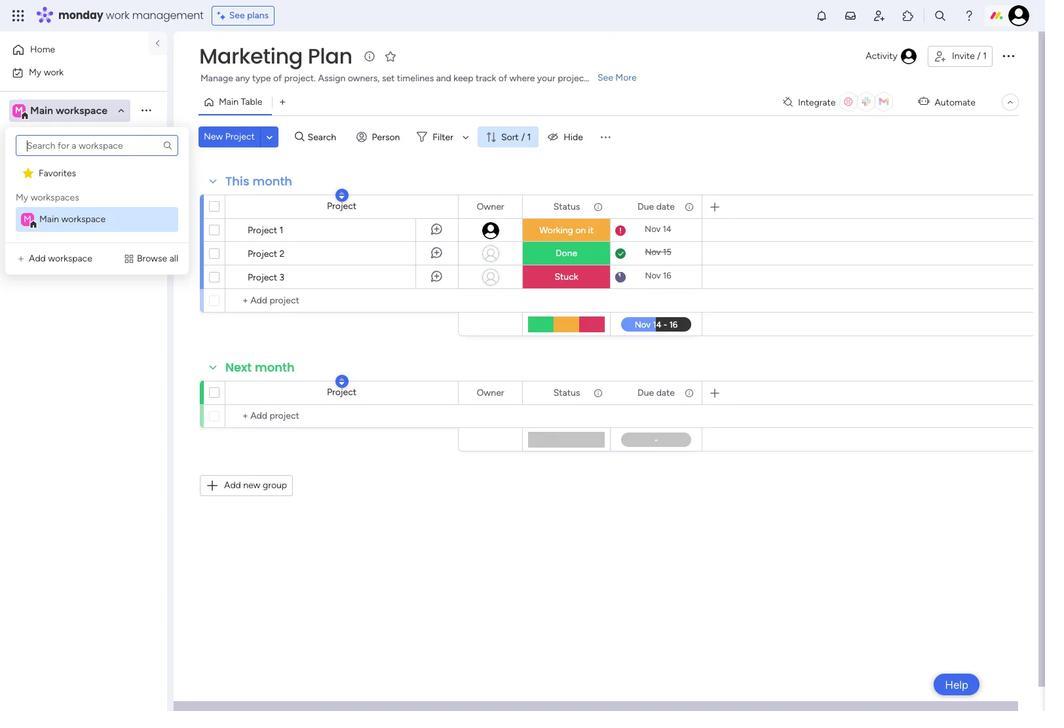 Task type: locate. For each thing, give the bounding box(es) containing it.
plans
[[247, 10, 269, 21]]

1 vertical spatial workspace
[[61, 214, 106, 225]]

0 vertical spatial workspace
[[56, 104, 108, 116]]

1 due date field from the top
[[635, 200, 678, 214]]

1 horizontal spatial work
[[106, 8, 130, 23]]

main for workspace selection element
[[30, 104, 53, 116]]

due date right column information icon
[[638, 387, 675, 398]]

1 vertical spatial due date field
[[635, 386, 678, 400]]

month
[[253, 173, 292, 189], [255, 359, 295, 376]]

marketing plan
[[199, 41, 353, 71], [31, 163, 91, 174]]

browse all button
[[119, 248, 184, 269]]

management
[[132, 8, 204, 23]]

plan up assign
[[308, 41, 353, 71]]

main workspace for workspace icon on the top left of the page
[[39, 214, 106, 225]]

search image
[[163, 140, 173, 151]]

main workspace
[[30, 104, 108, 116], [39, 214, 106, 225]]

0 vertical spatial 1
[[983, 50, 987, 62]]

nov
[[645, 224, 661, 234], [645, 247, 661, 257], [645, 271, 661, 281]]

1 horizontal spatial m
[[24, 214, 31, 225]]

work down home
[[44, 67, 64, 78]]

0 horizontal spatial add
[[29, 253, 46, 264]]

angle down image
[[267, 132, 273, 142]]

main inside 'button'
[[219, 96, 239, 108]]

next
[[226, 359, 252, 376]]

add inside button
[[29, 253, 46, 264]]

workspace
[[56, 104, 108, 116], [61, 214, 106, 225], [48, 253, 92, 264]]

search everything image
[[934, 9, 947, 22]]

option
[[0, 157, 167, 159]]

14
[[663, 224, 672, 234]]

my down home
[[29, 67, 41, 78]]

1 right sort
[[527, 131, 531, 143]]

0 vertical spatial date
[[657, 201, 675, 212]]

Due date field
[[635, 200, 678, 214], [635, 386, 678, 400]]

my inside row
[[16, 192, 28, 203]]

Search in workspace field
[[28, 131, 109, 146]]

3
[[280, 272, 285, 283]]

of
[[273, 73, 282, 84], [499, 73, 507, 84]]

working on it
[[539, 225, 594, 236]]

invite members image
[[873, 9, 886, 22]]

any
[[235, 73, 250, 84]]

due up nov 14
[[638, 201, 654, 212]]

next month
[[226, 359, 295, 376]]

1 vertical spatial owner field
[[474, 386, 508, 400]]

working
[[539, 225, 573, 236]]

service icon image
[[16, 254, 26, 264], [124, 254, 134, 264]]

3 nov from the top
[[645, 271, 661, 281]]

due date
[[638, 201, 675, 212], [638, 387, 675, 398]]

2 due date from the top
[[638, 387, 675, 398]]

of right track
[[499, 73, 507, 84]]

0 horizontal spatial my
[[16, 192, 28, 203]]

add inside button
[[224, 480, 241, 491]]

main
[[219, 96, 239, 108], [30, 104, 53, 116], [39, 214, 59, 225]]

status field left column information icon
[[550, 386, 584, 400]]

main workspace up the search in workspace field
[[30, 104, 108, 116]]

16
[[663, 271, 672, 281]]

1 vertical spatial my
[[16, 192, 28, 203]]

on
[[576, 225, 586, 236]]

list box containing favorites
[[13, 135, 181, 232]]

/ right invite
[[978, 50, 981, 62]]

service icon image inside add workspace button
[[16, 254, 26, 264]]

None search field
[[16, 135, 178, 156]]

my up workspace icon on the top left of the page
[[16, 192, 28, 203]]

1 right invite
[[983, 50, 987, 62]]

m for workspace image
[[15, 105, 23, 116]]

inbox image
[[844, 9, 857, 22]]

workspace selection element
[[12, 103, 109, 120]]

workspace image
[[21, 213, 34, 226]]

1 vertical spatial plan
[[74, 163, 91, 174]]

marketing inside list box
[[31, 163, 72, 174]]

tree grid
[[16, 161, 178, 232]]

1 horizontal spatial see
[[598, 72, 614, 83]]

1 horizontal spatial /
[[978, 50, 981, 62]]

help
[[945, 678, 969, 691]]

1 due from the top
[[638, 201, 654, 212]]

see plans
[[229, 10, 269, 21]]

1 vertical spatial marketing plan
[[31, 163, 91, 174]]

m
[[15, 105, 23, 116], [24, 214, 31, 225]]

plan down search for content search field
[[74, 163, 91, 174]]

0 vertical spatial add
[[29, 253, 46, 264]]

2 due from the top
[[638, 387, 654, 398]]

1 vertical spatial status field
[[550, 386, 584, 400]]

invite / 1 button
[[928, 46, 993, 67]]

month right next
[[255, 359, 295, 376]]

workspace down workspaces on the top left of page
[[61, 214, 106, 225]]

0 vertical spatial /
[[978, 50, 981, 62]]

person
[[372, 131, 400, 143]]

1 status from the top
[[554, 201, 580, 212]]

Owner field
[[474, 200, 508, 214], [474, 386, 508, 400]]

2 vertical spatial 1
[[280, 225, 283, 236]]

tree grid containing favorites
[[16, 161, 178, 232]]

nov left the 15
[[645, 247, 661, 257]]

1 vertical spatial nov
[[645, 247, 661, 257]]

+ Add project text field
[[232, 293, 452, 309]]

sort desc image for this month
[[339, 191, 344, 200]]

workspace for workspace selection element
[[56, 104, 108, 116]]

m inside workspace image
[[15, 105, 23, 116]]

filter
[[433, 131, 454, 143]]

/ right sort
[[522, 131, 525, 143]]

0 vertical spatial due date
[[638, 201, 675, 212]]

1 inside button
[[983, 50, 987, 62]]

marketing plan up type on the top left of the page
[[199, 41, 353, 71]]

due date field up nov 14
[[635, 200, 678, 214]]

see inside button
[[229, 10, 245, 21]]

2
[[280, 248, 285, 260]]

2 owner field from the top
[[474, 386, 508, 400]]

Search for content search field
[[16, 135, 178, 156]]

Search field
[[305, 128, 344, 146]]

0 horizontal spatial /
[[522, 131, 525, 143]]

hide
[[564, 131, 583, 143]]

sort desc image up + add project text field
[[339, 377, 344, 386]]

owner
[[477, 201, 504, 212], [477, 387, 504, 398]]

1 owner field from the top
[[474, 200, 508, 214]]

status left column information icon
[[554, 387, 580, 398]]

nov for 1
[[645, 224, 661, 234]]

your
[[537, 73, 556, 84]]

month for this month
[[253, 173, 292, 189]]

1 horizontal spatial service icon image
[[124, 254, 134, 264]]

1 up 2
[[280, 225, 283, 236]]

main left table
[[219, 96, 239, 108]]

2 service icon image from the left
[[124, 254, 134, 264]]

1 vertical spatial add
[[224, 480, 241, 491]]

2 due date field from the top
[[635, 386, 678, 400]]

0 horizontal spatial see
[[229, 10, 245, 21]]

work
[[106, 8, 130, 23], [44, 67, 64, 78]]

marketing up any
[[199, 41, 303, 71]]

1 horizontal spatial marketing
[[199, 41, 303, 71]]

due
[[638, 201, 654, 212], [638, 387, 654, 398]]

work right monday
[[106, 8, 130, 23]]

v2 done deadline image
[[616, 247, 626, 260]]

marketing up the my workspaces row
[[31, 163, 72, 174]]

main workspace inside workspace selection element
[[30, 104, 108, 116]]

timelines
[[397, 73, 434, 84]]

1 vertical spatial month
[[255, 359, 295, 376]]

0 vertical spatial due date field
[[635, 200, 678, 214]]

activity button
[[861, 46, 923, 67]]

0 horizontal spatial marketing plan
[[31, 163, 91, 174]]

0 vertical spatial owner
[[477, 201, 504, 212]]

0 vertical spatial month
[[253, 173, 292, 189]]

/ inside button
[[978, 50, 981, 62]]

show board description image
[[362, 50, 377, 63]]

1 vertical spatial /
[[522, 131, 525, 143]]

month right this
[[253, 173, 292, 189]]

0 vertical spatial plan
[[308, 41, 353, 71]]

1 vertical spatial work
[[44, 67, 64, 78]]

of right type on the top left of the page
[[273, 73, 282, 84]]

1 vertical spatial due date
[[638, 387, 675, 398]]

add left new
[[224, 480, 241, 491]]

due right column information icon
[[638, 387, 654, 398]]

my inside button
[[29, 67, 41, 78]]

m inside workspace icon
[[24, 214, 31, 225]]

0 horizontal spatial marketing
[[31, 163, 72, 174]]

project.
[[284, 73, 316, 84]]

0 horizontal spatial of
[[273, 73, 282, 84]]

0 vertical spatial owner field
[[474, 200, 508, 214]]

2 vertical spatial workspace
[[48, 253, 92, 264]]

2 vertical spatial nov
[[645, 271, 661, 281]]

nov left 16
[[645, 271, 661, 281]]

status up the "working on it"
[[554, 201, 580, 212]]

1
[[983, 50, 987, 62], [527, 131, 531, 143], [280, 225, 283, 236]]

0 vertical spatial sort desc image
[[339, 191, 344, 200]]

2 status from the top
[[554, 387, 580, 398]]

1 for invite / 1
[[983, 50, 987, 62]]

sort desc image
[[339, 191, 344, 200], [339, 377, 344, 386]]

0 horizontal spatial service icon image
[[16, 254, 26, 264]]

project
[[558, 73, 588, 84]]

nov for 2
[[645, 247, 661, 257]]

sort desc image down search 'field'
[[339, 191, 344, 200]]

main table button
[[199, 92, 272, 113]]

main right workspace image
[[30, 104, 53, 116]]

james peterson image
[[1009, 5, 1030, 26]]

1 date from the top
[[657, 201, 675, 212]]

v2 search image
[[295, 130, 305, 144]]

integrate
[[798, 97, 836, 108]]

0 vertical spatial my
[[29, 67, 41, 78]]

project
[[225, 131, 255, 142], [327, 201, 357, 212], [248, 225, 277, 236], [248, 248, 277, 260], [248, 272, 277, 283], [327, 387, 357, 398]]

0 vertical spatial nov
[[645, 224, 661, 234]]

/ for invite
[[978, 50, 981, 62]]

0 horizontal spatial work
[[44, 67, 64, 78]]

monday
[[58, 8, 103, 23]]

this month
[[226, 173, 292, 189]]

1 vertical spatial m
[[24, 214, 31, 225]]

autopilot image
[[919, 93, 930, 110]]

1 vertical spatial marketing
[[31, 163, 72, 174]]

project 2
[[248, 248, 285, 260]]

home button
[[8, 39, 141, 60]]

0 horizontal spatial m
[[15, 105, 23, 116]]

2 horizontal spatial 1
[[983, 50, 987, 62]]

add to favorites image
[[384, 49, 397, 63]]

nov 16
[[645, 271, 672, 281]]

v2 overdue deadline image
[[616, 225, 626, 237]]

1 vertical spatial status
[[554, 387, 580, 398]]

1 horizontal spatial of
[[499, 73, 507, 84]]

0 horizontal spatial plan
[[74, 163, 91, 174]]

1 nov from the top
[[645, 224, 661, 234]]

my
[[29, 67, 41, 78], [16, 192, 28, 203]]

1 horizontal spatial my
[[29, 67, 41, 78]]

0 vertical spatial main workspace
[[30, 104, 108, 116]]

nov left 14
[[645, 224, 661, 234]]

1 horizontal spatial add
[[224, 480, 241, 491]]

status for 2nd the status field from the top of the page
[[554, 387, 580, 398]]

service icon image inside browse all button
[[124, 254, 134, 264]]

plan
[[308, 41, 353, 71], [74, 163, 91, 174]]

0 vertical spatial due
[[638, 201, 654, 212]]

1 vertical spatial see
[[598, 72, 614, 83]]

v2 star 2 image
[[23, 167, 33, 179]]

see left more
[[598, 72, 614, 83]]

see
[[229, 10, 245, 21], [598, 72, 614, 83]]

0 vertical spatial marketing
[[199, 41, 303, 71]]

work inside button
[[44, 67, 64, 78]]

1 vertical spatial main workspace
[[39, 214, 106, 225]]

status
[[554, 201, 580, 212], [554, 387, 580, 398]]

nov 15
[[645, 247, 672, 257]]

my work button
[[8, 62, 141, 83]]

main workspace down workspaces on the top left of page
[[39, 214, 106, 225]]

service icon image left the browse
[[124, 254, 134, 264]]

/
[[978, 50, 981, 62], [522, 131, 525, 143]]

due date up nov 14
[[638, 201, 675, 212]]

1 owner from the top
[[477, 201, 504, 212]]

where
[[510, 73, 535, 84]]

1 vertical spatial sort desc image
[[339, 377, 344, 386]]

0 vertical spatial status
[[554, 201, 580, 212]]

collapse board header image
[[1006, 97, 1016, 108]]

1 vertical spatial owner
[[477, 387, 504, 398]]

it
[[588, 225, 594, 236]]

date
[[657, 201, 675, 212], [657, 387, 675, 398]]

sort / 1
[[501, 131, 531, 143]]

1 due date from the top
[[638, 201, 675, 212]]

main for main workspace element
[[39, 214, 59, 225]]

0 vertical spatial see
[[229, 10, 245, 21]]

0 vertical spatial work
[[106, 8, 130, 23]]

0 vertical spatial m
[[15, 105, 23, 116]]

main workspace inside tree grid
[[39, 214, 106, 225]]

service icon image left the add workspace
[[16, 254, 26, 264]]

stuck
[[555, 271, 579, 283]]

home
[[30, 44, 55, 55]]

Status field
[[550, 200, 584, 214], [550, 386, 584, 400]]

1 service icon image from the left
[[16, 254, 26, 264]]

1 sort desc image from the top
[[339, 191, 344, 200]]

add workspace
[[29, 253, 92, 264]]

1 vertical spatial date
[[657, 387, 675, 398]]

1 for sort / 1
[[527, 131, 531, 143]]

2 status field from the top
[[550, 386, 584, 400]]

1 vertical spatial due
[[638, 387, 654, 398]]

see left plans
[[229, 10, 245, 21]]

2 owner from the top
[[477, 387, 504, 398]]

add
[[29, 253, 46, 264], [224, 480, 241, 491]]

2 sort desc image from the top
[[339, 377, 344, 386]]

list box
[[13, 135, 181, 232]]

workspace down main workspace element
[[48, 253, 92, 264]]

column information image
[[593, 202, 604, 212], [684, 202, 695, 212], [684, 388, 695, 398]]

add down workspace icon on the top left of the page
[[29, 253, 46, 264]]

done
[[556, 248, 578, 259]]

1 vertical spatial 1
[[527, 131, 531, 143]]

main inside workspace selection element
[[30, 104, 53, 116]]

1 horizontal spatial 1
[[527, 131, 531, 143]]

0 vertical spatial status field
[[550, 200, 584, 214]]

main right workspace icon on the top left of the page
[[39, 214, 59, 225]]

0 vertical spatial marketing plan
[[199, 41, 353, 71]]

due date field right column information icon
[[635, 386, 678, 400]]

workspace up the search in workspace field
[[56, 104, 108, 116]]

1 horizontal spatial marketing plan
[[199, 41, 353, 71]]

2 nov from the top
[[645, 247, 661, 257]]

column information image
[[593, 388, 604, 398]]

status field up the "working on it"
[[550, 200, 584, 214]]

marketing
[[199, 41, 303, 71], [31, 163, 72, 174]]

marketing plan up workspaces on the top left of page
[[31, 163, 91, 174]]



Task type: vqa. For each thing, say whether or not it's contained in the screenshot.
English
no



Task type: describe. For each thing, give the bounding box(es) containing it.
filter button
[[412, 127, 474, 147]]

manage
[[201, 73, 233, 84]]

15
[[663, 247, 672, 257]]

main workspace element
[[16, 207, 178, 232]]

arrow down image
[[458, 129, 474, 145]]

favorites element
[[16, 161, 178, 186]]

see plans button
[[212, 6, 275, 26]]

my for my workspaces
[[16, 192, 28, 203]]

workspace inside button
[[48, 253, 92, 264]]

hide button
[[543, 127, 591, 147]]

assign
[[318, 73, 346, 84]]

activity
[[866, 50, 898, 62]]

marketing plan list box
[[0, 155, 167, 357]]

invite
[[952, 50, 975, 62]]

add view image
[[280, 97, 286, 107]]

project 1
[[248, 225, 283, 236]]

select product image
[[12, 9, 25, 22]]

main table
[[219, 96, 262, 108]]

add new group
[[224, 480, 287, 491]]

help button
[[934, 674, 980, 696]]

this
[[226, 173, 250, 189]]

/ for sort
[[522, 131, 525, 143]]

1 status field from the top
[[550, 200, 584, 214]]

main workspace for workspace image
[[30, 104, 108, 116]]

new project button
[[199, 127, 260, 147]]

apps image
[[902, 9, 915, 22]]

sort desc image for next month
[[339, 377, 344, 386]]

more
[[616, 72, 637, 83]]

keep
[[454, 73, 474, 84]]

my for my work
[[29, 67, 41, 78]]

1 of from the left
[[273, 73, 282, 84]]

none search field inside list box
[[16, 135, 178, 156]]

This month field
[[222, 173, 296, 190]]

group
[[263, 480, 287, 491]]

set
[[382, 73, 395, 84]]

person button
[[351, 127, 408, 147]]

see more
[[598, 72, 637, 83]]

owner for first owner field
[[477, 201, 504, 212]]

options image
[[1001, 48, 1017, 63]]

workspace for main workspace element
[[61, 214, 106, 225]]

add for add workspace
[[29, 253, 46, 264]]

new
[[204, 131, 223, 142]]

due date for first due date field from the top
[[638, 201, 675, 212]]

due for first due date field from the bottom
[[638, 387, 654, 398]]

sort
[[501, 131, 519, 143]]

column information image for 1st the status field
[[593, 202, 604, 212]]

project 3
[[248, 272, 285, 283]]

service icon image for add workspace
[[16, 254, 26, 264]]

track
[[476, 73, 497, 84]]

see for see more
[[598, 72, 614, 83]]

invite / 1
[[952, 50, 987, 62]]

plan inside list box
[[74, 163, 91, 174]]

my workspaces row
[[16, 186, 79, 205]]

owners,
[[348, 73, 380, 84]]

add new group button
[[200, 475, 293, 496]]

my workspaces
[[16, 192, 79, 203]]

0 horizontal spatial 1
[[280, 225, 283, 236]]

column information image for first due date field from the top
[[684, 202, 695, 212]]

stands.
[[590, 73, 619, 84]]

project inside button
[[225, 131, 255, 142]]

manage any type of project. assign owners, set timelines and keep track of where your project stands.
[[201, 73, 619, 84]]

and
[[436, 73, 452, 84]]

automate
[[935, 97, 976, 108]]

favorites
[[39, 168, 76, 179]]

month for next month
[[255, 359, 295, 376]]

help image
[[963, 9, 976, 22]]

menu image
[[599, 130, 612, 144]]

all
[[170, 253, 178, 264]]

owner for 1st owner field from the bottom of the page
[[477, 387, 504, 398]]

browse all
[[137, 253, 178, 264]]

new project
[[204, 131, 255, 142]]

add for add new group
[[224, 480, 241, 491]]

marketing plan inside list box
[[31, 163, 91, 174]]

new
[[243, 480, 261, 491]]

workspace options image
[[140, 104, 153, 117]]

1 horizontal spatial plan
[[308, 41, 353, 71]]

main for main table 'button'
[[219, 96, 239, 108]]

due for first due date field from the top
[[638, 201, 654, 212]]

workspace image
[[12, 103, 26, 118]]

see more link
[[597, 71, 638, 85]]

+ Add project text field
[[232, 408, 452, 424]]

m for workspace icon on the top left of the page
[[24, 214, 31, 225]]

Marketing Plan field
[[196, 41, 356, 71]]

work for my
[[44, 67, 64, 78]]

dapulse integrations image
[[783, 97, 793, 107]]

add workspace button
[[10, 248, 98, 269]]

table
[[241, 96, 262, 108]]

monday work management
[[58, 8, 204, 23]]

notifications image
[[815, 9, 829, 22]]

status for 1st the status field
[[554, 201, 580, 212]]

nov 14
[[645, 224, 672, 234]]

service icon image for browse all
[[124, 254, 134, 264]]

browse
[[137, 253, 167, 264]]

my work
[[29, 67, 64, 78]]

Next month field
[[222, 359, 298, 376]]

see for see plans
[[229, 10, 245, 21]]

workspaces
[[31, 192, 79, 203]]

2 date from the top
[[657, 387, 675, 398]]

2 of from the left
[[499, 73, 507, 84]]

due date for first due date field from the bottom
[[638, 387, 675, 398]]

type
[[252, 73, 271, 84]]

work for monday
[[106, 8, 130, 23]]

column information image for first due date field from the bottom
[[684, 388, 695, 398]]



